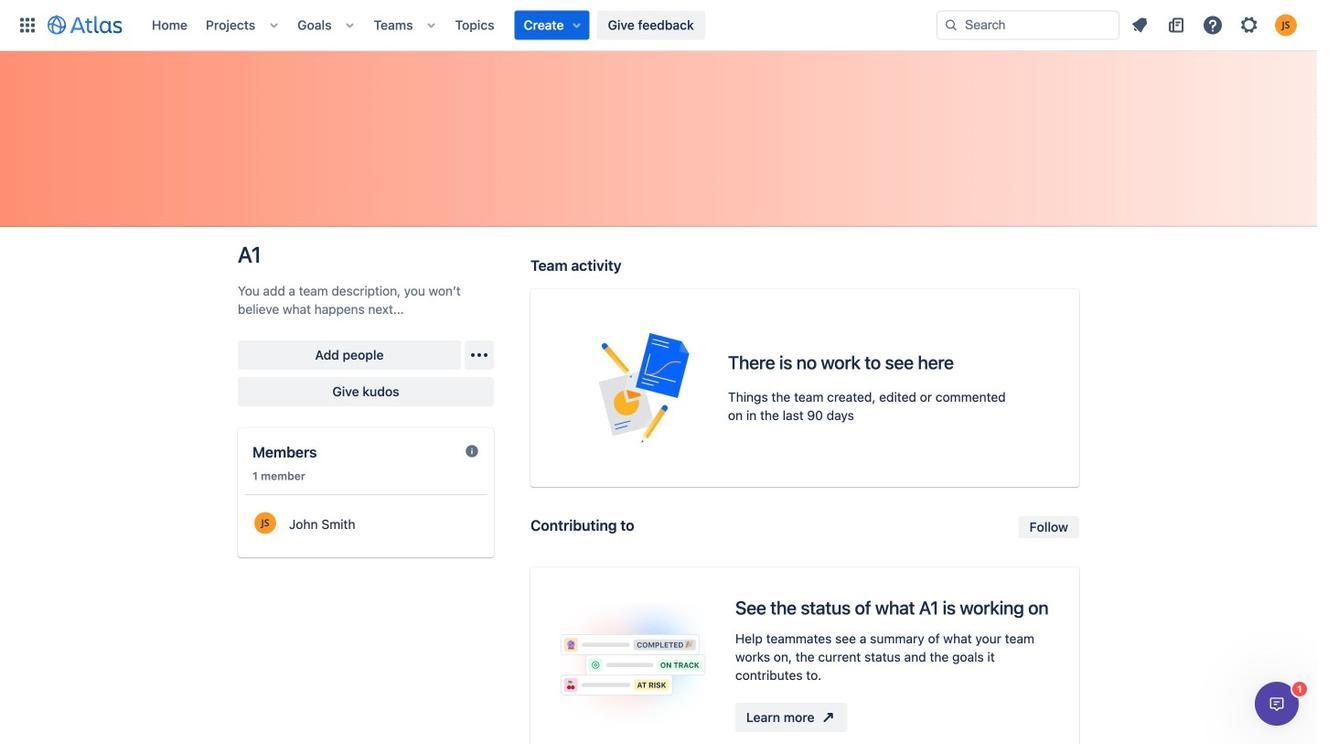 Task type: vqa. For each thing, say whether or not it's contained in the screenshot.
close banner icon
no



Task type: locate. For each thing, give the bounding box(es) containing it.
search image
[[944, 18, 959, 32]]

top element
[[11, 0, 937, 51]]

switch to... image
[[16, 14, 38, 36]]

notifications image
[[1129, 14, 1151, 36]]

None search field
[[937, 11, 1120, 40]]

account image
[[1276, 14, 1298, 36]]

Search field
[[937, 11, 1120, 40]]

actions image
[[469, 344, 491, 366]]

dialog
[[1256, 682, 1300, 726]]

banner
[[0, 0, 1318, 51]]



Task type: describe. For each thing, give the bounding box(es) containing it.
help image
[[1203, 14, 1224, 36]]

settings image
[[1239, 14, 1261, 36]]



